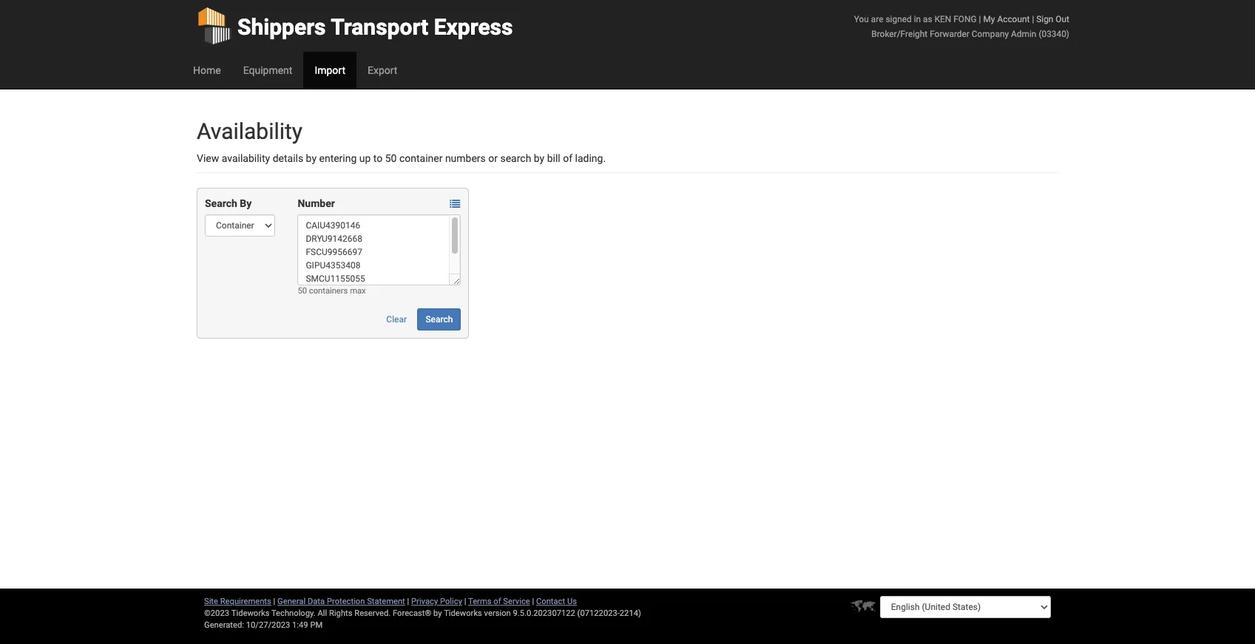 Task type: describe. For each thing, give the bounding box(es) containing it.
| left general
[[273, 597, 275, 607]]

lading.
[[575, 152, 606, 164]]

rights
[[329, 609, 353, 618]]

in
[[914, 14, 921, 24]]

view
[[197, 152, 219, 164]]

©2023 tideworks
[[204, 609, 270, 618]]

contact us link
[[536, 597, 577, 607]]

by
[[240, 198, 252, 209]]

protection
[[327, 597, 365, 607]]

search by
[[205, 198, 252, 209]]

signed
[[886, 14, 912, 24]]

admin
[[1011, 29, 1037, 39]]

you are signed in as ken fong | my account | sign out broker/freight forwarder company admin (03340)
[[854, 14, 1070, 39]]

transport
[[331, 14, 429, 40]]

10/27/2023
[[246, 621, 290, 630]]

us
[[567, 597, 577, 607]]

entering
[[319, 152, 357, 164]]

1:49
[[292, 621, 308, 630]]

containers
[[309, 286, 348, 296]]

my
[[984, 14, 995, 24]]

equipment
[[243, 64, 293, 76]]

ken
[[935, 14, 952, 24]]

show list image
[[450, 199, 460, 210]]

clear
[[386, 314, 407, 325]]

container
[[399, 152, 443, 164]]

site
[[204, 597, 218, 607]]

(07122023-
[[578, 609, 620, 618]]

version
[[484, 609, 511, 618]]

broker/freight
[[872, 29, 928, 39]]

(03340)
[[1039, 29, 1070, 39]]

service
[[503, 597, 530, 607]]

pm
[[310, 621, 323, 630]]

| left the my
[[979, 14, 981, 24]]

export
[[368, 64, 398, 76]]

terms
[[468, 597, 492, 607]]

sign
[[1037, 14, 1054, 24]]

company
[[972, 29, 1009, 39]]

equipment button
[[232, 52, 304, 89]]

reserved.
[[355, 609, 391, 618]]

terms of service link
[[468, 597, 530, 607]]

requirements
[[220, 597, 271, 607]]

site requirements | general data protection statement | privacy policy | terms of service | contact us ©2023 tideworks technology. all rights reserved. forecast® by tideworks version 9.5.0.202307122 (07122023-2214) generated: 10/27/2023 1:49 pm
[[204, 597, 641, 630]]

privacy policy link
[[411, 597, 462, 607]]

50 containers max
[[298, 286, 366, 296]]

home button
[[182, 52, 232, 89]]

express
[[434, 14, 513, 40]]

up
[[359, 152, 371, 164]]

privacy
[[411, 597, 438, 607]]

as
[[923, 14, 933, 24]]

1 horizontal spatial of
[[563, 152, 573, 164]]

by inside site requirements | general data protection statement | privacy policy | terms of service | contact us ©2023 tideworks technology. all rights reserved. forecast® by tideworks version 9.5.0.202307122 (07122023-2214) generated: 10/27/2023 1:49 pm
[[434, 609, 442, 618]]

0 horizontal spatial by
[[306, 152, 317, 164]]

import button
[[304, 52, 357, 89]]

my account link
[[984, 14, 1030, 24]]



Task type: locate. For each thing, give the bounding box(es) containing it.
or
[[488, 152, 498, 164]]

9.5.0.202307122
[[513, 609, 575, 618]]

to
[[373, 152, 383, 164]]

2214)
[[620, 609, 641, 618]]

|
[[979, 14, 981, 24], [1032, 14, 1034, 24], [273, 597, 275, 607], [407, 597, 409, 607], [464, 597, 466, 607], [532, 597, 534, 607]]

50 left containers
[[298, 286, 307, 296]]

statement
[[367, 597, 405, 607]]

export button
[[357, 52, 409, 89]]

| up "tideworks"
[[464, 597, 466, 607]]

forecast®
[[393, 609, 432, 618]]

out
[[1056, 14, 1070, 24]]

| up 9.5.0.202307122 at the left bottom
[[532, 597, 534, 607]]

search
[[500, 152, 531, 164]]

of right bill
[[563, 152, 573, 164]]

Number text field
[[298, 215, 461, 286]]

by down privacy policy link
[[434, 609, 442, 618]]

1 vertical spatial of
[[494, 597, 501, 607]]

site requirements link
[[204, 597, 271, 607]]

1 vertical spatial 50
[[298, 286, 307, 296]]

50 right to at the left top of page
[[385, 152, 397, 164]]

search for search
[[426, 314, 453, 325]]

1 horizontal spatial by
[[434, 609, 442, 618]]

| up forecast®
[[407, 597, 409, 607]]

tideworks
[[444, 609, 482, 618]]

general data protection statement link
[[278, 597, 405, 607]]

by left bill
[[534, 152, 545, 164]]

fong
[[954, 14, 977, 24]]

data
[[308, 597, 325, 607]]

0 horizontal spatial search
[[205, 198, 237, 209]]

search button
[[418, 309, 461, 331]]

0 vertical spatial of
[[563, 152, 573, 164]]

availability
[[222, 152, 270, 164]]

0 vertical spatial 50
[[385, 152, 397, 164]]

generated:
[[204, 621, 244, 630]]

shippers transport express
[[237, 14, 513, 40]]

0 horizontal spatial of
[[494, 597, 501, 607]]

account
[[998, 14, 1030, 24]]

search
[[205, 198, 237, 209], [426, 314, 453, 325]]

number
[[298, 198, 335, 209]]

by right details
[[306, 152, 317, 164]]

of
[[563, 152, 573, 164], [494, 597, 501, 607]]

shippers transport express link
[[197, 0, 513, 52]]

2 horizontal spatial by
[[534, 152, 545, 164]]

view availability details by entering up to 50 container numbers or search by bill of lading.
[[197, 152, 606, 164]]

0 horizontal spatial 50
[[298, 286, 307, 296]]

availability
[[197, 118, 303, 144]]

are
[[871, 14, 884, 24]]

50
[[385, 152, 397, 164], [298, 286, 307, 296]]

1 vertical spatial search
[[426, 314, 453, 325]]

of inside site requirements | general data protection statement | privacy policy | terms of service | contact us ©2023 tideworks technology. all rights reserved. forecast® by tideworks version 9.5.0.202307122 (07122023-2214) generated: 10/27/2023 1:49 pm
[[494, 597, 501, 607]]

search left by
[[205, 198, 237, 209]]

max
[[350, 286, 366, 296]]

you
[[854, 14, 869, 24]]

by
[[306, 152, 317, 164], [534, 152, 545, 164], [434, 609, 442, 618]]

general
[[278, 597, 306, 607]]

clear button
[[378, 309, 415, 331]]

1 horizontal spatial 50
[[385, 152, 397, 164]]

search inside button
[[426, 314, 453, 325]]

import
[[315, 64, 345, 76]]

1 horizontal spatial search
[[426, 314, 453, 325]]

home
[[193, 64, 221, 76]]

details
[[273, 152, 303, 164]]

all
[[318, 609, 327, 618]]

of up version
[[494, 597, 501, 607]]

policy
[[440, 597, 462, 607]]

search for search by
[[205, 198, 237, 209]]

forwarder
[[930, 29, 970, 39]]

search right clear button
[[426, 314, 453, 325]]

0 vertical spatial search
[[205, 198, 237, 209]]

numbers
[[445, 152, 486, 164]]

contact
[[536, 597, 565, 607]]

technology.
[[271, 609, 316, 618]]

bill
[[547, 152, 561, 164]]

sign out link
[[1037, 14, 1070, 24]]

| left sign at top
[[1032, 14, 1034, 24]]

shippers
[[237, 14, 326, 40]]



Task type: vqa. For each thing, say whether or not it's contained in the screenshot.
Search associated with Search
yes



